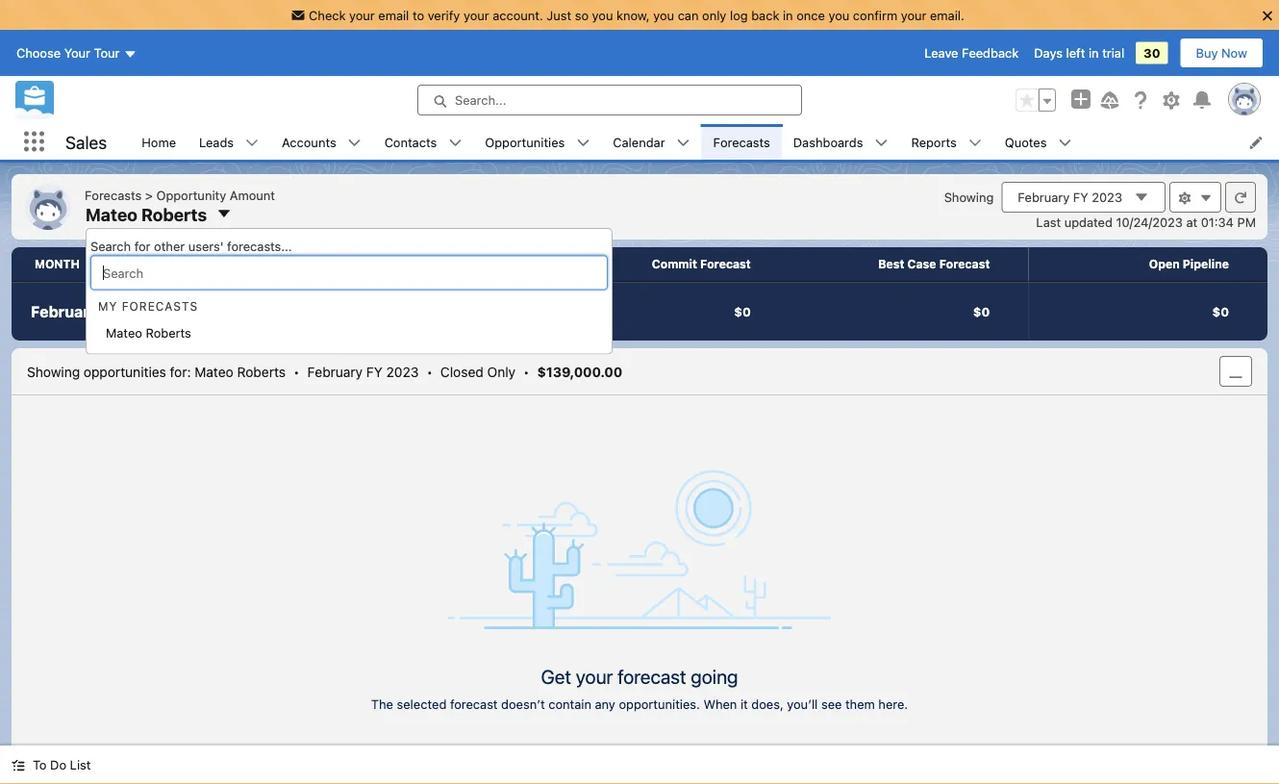 Task type: locate. For each thing, give the bounding box(es) containing it.
list containing home
[[130, 124, 1280, 160]]

$0 button
[[551, 283, 790, 341], [790, 283, 1029, 341], [1029, 283, 1268, 341]]

search for other users' forecasts...
[[90, 239, 292, 253]]

0 horizontal spatial forecast
[[700, 257, 751, 271]]

2023 for topmost february fy 2023 button
[[1092, 190, 1123, 204]]

february fy 2023 down month
[[31, 303, 165, 321]]

0 horizontal spatial february fy 2023
[[31, 303, 165, 321]]

case
[[908, 257, 937, 271]]

to
[[413, 8, 424, 22]]

tour
[[94, 46, 120, 60]]

closed
[[442, 257, 482, 271], [441, 363, 484, 379]]

1 horizontal spatial february
[[307, 363, 363, 379]]

mateo down the my
[[106, 325, 142, 340]]

0 vertical spatial fy
[[1074, 190, 1089, 204]]

dashboards link
[[782, 124, 875, 160]]

mateo roberts inside button
[[86, 204, 207, 224]]

february down month
[[31, 303, 98, 321]]

1 vertical spatial roberts
[[146, 325, 191, 340]]

2 forecast from the left
[[940, 257, 990, 271]]

left
[[1067, 46, 1086, 60]]

it
[[741, 697, 748, 711]]

february fy 2023 button
[[1002, 182, 1166, 213], [27, 283, 310, 341]]

$0 button down open
[[1029, 283, 1268, 341]]

mateo roberts down my forecasts
[[106, 325, 191, 340]]

showing for showing opportunities for: mateo roberts • february fy 2023 • closed only • $139,000.00
[[27, 363, 80, 379]]

fy for topmost february fy 2023 button
[[1074, 190, 1089, 204]]

mateo inside mateo roberts button
[[86, 204, 137, 224]]

text default image inside february fy 2023 button
[[1134, 190, 1150, 205]]

text default image inside leads list item
[[245, 136, 259, 150]]

fy up opportunities
[[102, 303, 122, 321]]

2023 right the my
[[125, 303, 165, 321]]

other
[[154, 239, 185, 253]]

month
[[35, 257, 80, 271]]

1 horizontal spatial forecast
[[940, 257, 990, 271]]

your left email.
[[901, 8, 927, 22]]

february up 'last'
[[1018, 190, 1070, 204]]

fy up the updated
[[1074, 190, 1089, 204]]

1 horizontal spatial fy
[[367, 363, 383, 379]]

roberts down my forecasts
[[146, 325, 191, 340]]

roberts
[[141, 204, 207, 224], [146, 325, 191, 340], [237, 363, 286, 379]]

0 horizontal spatial february
[[31, 303, 98, 321]]

february fy 2023 inside row
[[31, 303, 165, 321]]

amount
[[230, 188, 275, 202]]

opportunities link
[[474, 124, 577, 160]]

2023 for the left february fy 2023 button
[[125, 303, 165, 321]]

fy
[[1074, 190, 1089, 204], [102, 303, 122, 321], [367, 363, 383, 379]]

2023 down mateo roberts 'application'
[[386, 363, 419, 379]]

Search for other users' forecasts... text field
[[90, 255, 608, 290]]

group
[[1016, 89, 1056, 112]]

text default image right contacts
[[449, 136, 462, 150]]

text default image up last updated 10/24/2023 at 01:34 pm
[[1134, 190, 1150, 205]]

0 horizontal spatial forecast
[[450, 697, 498, 711]]

2 vertical spatial mateo
[[195, 363, 234, 379]]

text default image inside the contacts list item
[[449, 136, 462, 150]]

february fy 2023 button up the updated
[[1002, 182, 1166, 213]]

2 vertical spatial roberts
[[237, 363, 286, 379]]

2023
[[1092, 190, 1123, 204], [125, 303, 165, 321], [386, 363, 419, 379]]

buy now
[[1197, 46, 1248, 60]]

1 $0 button from the left
[[551, 283, 790, 341]]

forecast right case on the right top of page
[[940, 257, 990, 271]]

now
[[1222, 46, 1248, 60]]

$0 down best case forecast
[[974, 305, 990, 319]]

1 vertical spatial forecasts
[[85, 188, 142, 202]]

0 vertical spatial mateo
[[86, 204, 137, 224]]

0 vertical spatial february fy 2023 button
[[1002, 182, 1166, 213]]

text default image up 01:34
[[1200, 192, 1213, 205]]

once
[[797, 8, 825, 22]]

1 horizontal spatial showing
[[945, 190, 994, 204]]

sales
[[65, 132, 107, 152]]

you right once
[[829, 8, 850, 22]]

only
[[485, 257, 512, 271], [487, 363, 516, 379]]

you
[[592, 8, 613, 22], [654, 8, 675, 22], [829, 8, 850, 22]]

your left email
[[349, 8, 375, 22]]

you right so
[[592, 8, 613, 22]]

text default image down search... button
[[577, 136, 590, 150]]

$0 button down commit
[[551, 283, 790, 341]]

1 vertical spatial forecast
[[450, 697, 498, 711]]

status
[[27, 363, 623, 379]]

1 vertical spatial february fy 2023
[[31, 303, 165, 321]]

february fy 2023 for topmost february fy 2023 button
[[1018, 190, 1123, 204]]

mateo roberts button
[[85, 201, 239, 226]]

showing down reports list item
[[945, 190, 994, 204]]

2023 up the updated
[[1092, 190, 1123, 204]]

can
[[678, 8, 699, 22]]

february inside february fy 2023 row
[[31, 303, 98, 321]]

home
[[142, 135, 176, 149]]

text default image inside calendar "list item"
[[677, 136, 690, 150]]

1 vertical spatial mateo roberts
[[106, 325, 191, 340]]

accounts link
[[270, 124, 348, 160]]

2 horizontal spatial •
[[524, 363, 530, 379]]

1 vertical spatial february fy 2023 button
[[27, 283, 310, 341]]

open pipeline
[[1150, 257, 1230, 271]]

0 horizontal spatial fy
[[102, 303, 122, 321]]

0 vertical spatial mateo roberts
[[86, 204, 207, 224]]

accounts list item
[[270, 124, 373, 160]]

1 • from the left
[[294, 363, 300, 379]]

0 vertical spatial forecast
[[618, 665, 686, 688]]

2 horizontal spatial fy
[[1074, 190, 1089, 204]]

any
[[595, 697, 616, 711]]

$0 down commit forecast
[[734, 305, 751, 319]]

does,
[[752, 697, 784, 711]]

forecast up the opportunities.
[[618, 665, 686, 688]]

0 vertical spatial in
[[783, 8, 793, 22]]

1 vertical spatial february
[[31, 303, 98, 321]]

mateo up search
[[86, 204, 137, 224]]

text default image right accounts
[[348, 136, 361, 150]]

2023 inside february fy 2023 row
[[125, 303, 165, 321]]

forecasts up 'mateo roberts' 'link'
[[122, 300, 198, 313]]

2 horizontal spatial february
[[1018, 190, 1070, 204]]

your
[[349, 8, 375, 22], [464, 8, 489, 22], [901, 8, 927, 22], [576, 665, 613, 688]]

roberts down forecasts > opportunity amount
[[141, 204, 207, 224]]

february fy 2023 up the updated
[[1018, 190, 1123, 204]]

text default image inside quotes "list item"
[[1059, 136, 1072, 150]]

you left can
[[654, 8, 675, 22]]

forecasts for forecasts > opportunity amount
[[85, 188, 142, 202]]

1 horizontal spatial february fy 2023
[[1018, 190, 1123, 204]]

1 horizontal spatial february fy 2023 button
[[1002, 182, 1166, 213]]

3 $0 from the left
[[1213, 305, 1230, 319]]

01:34
[[1202, 215, 1234, 229]]

text default image
[[245, 136, 259, 150], [348, 136, 361, 150], [875, 136, 889, 150], [969, 136, 982, 150], [1059, 136, 1072, 150], [1134, 190, 1150, 205], [1179, 192, 1192, 205]]

2 vertical spatial 2023
[[386, 363, 419, 379]]

$0 down pipeline
[[1213, 305, 1230, 319]]

opportunities
[[84, 363, 166, 379]]

0 horizontal spatial 2023
[[125, 303, 165, 321]]

forecast left doesn't
[[450, 697, 498, 711]]

$0 button down case on the right top of page
[[790, 283, 1029, 341]]

text default image right calendar
[[677, 136, 690, 150]]

text default image inside reports list item
[[969, 136, 982, 150]]

0 horizontal spatial •
[[294, 363, 300, 379]]

text default image for opportunities
[[577, 136, 590, 150]]

february
[[1018, 190, 1070, 204], [31, 303, 98, 321], [307, 363, 363, 379]]

0 vertical spatial february
[[1018, 190, 1070, 204]]

so
[[575, 8, 589, 22]]

list
[[130, 124, 1280, 160]]

february fy 2023 for the left february fy 2023 button
[[31, 303, 165, 321]]

30
[[1144, 46, 1161, 60]]

$0
[[734, 305, 751, 319], [974, 305, 990, 319], [1213, 305, 1230, 319]]

last updated 10/24/2023 at 01:34 pm
[[1037, 215, 1257, 229]]

roberts inside 'link'
[[146, 325, 191, 340]]

leads
[[199, 135, 234, 149]]

text default image right quotes
[[1059, 136, 1072, 150]]

in
[[783, 8, 793, 22], [1089, 46, 1099, 60]]

fy inside row
[[102, 303, 122, 321]]

commit
[[652, 257, 698, 271]]

commit forecast
[[652, 257, 751, 271]]

2 $0 button from the left
[[790, 283, 1029, 341]]

2 vertical spatial forecasts
[[122, 300, 198, 313]]

pipeline
[[1183, 257, 1230, 271]]

0 vertical spatial showing
[[945, 190, 994, 204]]

2 horizontal spatial $0
[[1213, 305, 1230, 319]]

leads link
[[188, 124, 245, 160]]

mateo right the for:
[[195, 363, 234, 379]]

1 horizontal spatial you
[[654, 8, 675, 22]]

roberts inside button
[[141, 204, 207, 224]]

leave feedback link
[[925, 46, 1019, 60]]

text default image inside to do list button
[[12, 759, 25, 772]]

1 you from the left
[[592, 8, 613, 22]]

showing left opportunities
[[27, 363, 80, 379]]

1 vertical spatial fy
[[102, 303, 122, 321]]

forecasts left > at left
[[85, 188, 142, 202]]

text default image inside opportunities list item
[[577, 136, 590, 150]]

in right left
[[1089, 46, 1099, 60]]

here.
[[879, 697, 908, 711]]

0 horizontal spatial you
[[592, 8, 613, 22]]

opportunities list item
[[474, 124, 602, 160]]

forecasts link
[[702, 124, 782, 160]]

0 vertical spatial 2023
[[1092, 190, 1123, 204]]

1 vertical spatial only
[[487, 363, 516, 379]]

get
[[541, 665, 572, 688]]

1 vertical spatial showing
[[27, 363, 80, 379]]

0 vertical spatial roberts
[[141, 204, 207, 224]]

1 vertical spatial mateo
[[106, 325, 142, 340]]

text default image right reports at the top right of page
[[969, 136, 982, 150]]

in right back
[[783, 8, 793, 22]]

my
[[98, 300, 118, 313]]

days left in trial
[[1035, 46, 1125, 60]]

february fy 2023 button up the for:
[[27, 283, 310, 341]]

forecasts left dashboards
[[714, 135, 770, 149]]

0 horizontal spatial showing
[[27, 363, 80, 379]]

0 horizontal spatial $0
[[734, 305, 751, 319]]

february fy 2023 row
[[12, 282, 1268, 341]]

text default image
[[449, 136, 462, 150], [577, 136, 590, 150], [677, 136, 690, 150], [1200, 192, 1213, 205], [12, 759, 25, 772]]

your up the any at the bottom left
[[576, 665, 613, 688]]

1 horizontal spatial •
[[427, 363, 433, 379]]

text default image inside accounts list item
[[348, 136, 361, 150]]

forecast
[[700, 257, 751, 271], [940, 257, 990, 271]]

days
[[1035, 46, 1063, 60]]

mateo
[[86, 204, 137, 224], [106, 325, 142, 340], [195, 363, 234, 379]]

to do list
[[33, 758, 91, 772]]

roberts right the for:
[[237, 363, 286, 379]]

february down mateo roberts 'application'
[[307, 363, 363, 379]]

my forecasts
[[98, 300, 198, 313]]

0 vertical spatial february fy 2023
[[1018, 190, 1123, 204]]

forecast right commit
[[700, 257, 751, 271]]

0 vertical spatial forecasts
[[714, 135, 770, 149]]

confirm
[[853, 8, 898, 22]]

text default image right leads
[[245, 136, 259, 150]]

1 vertical spatial in
[[1089, 46, 1099, 60]]

1 vertical spatial 2023
[[125, 303, 165, 321]]

leave
[[925, 46, 959, 60]]

text default image left reports at the top right of page
[[875, 136, 889, 150]]

1 horizontal spatial $0
[[974, 305, 990, 319]]

feedback
[[962, 46, 1019, 60]]

fy down mateo roberts 'application'
[[367, 363, 383, 379]]

2 horizontal spatial you
[[829, 8, 850, 22]]

mateo roberts down > at left
[[86, 204, 207, 224]]

text default image left to
[[12, 759, 25, 772]]

showing
[[945, 190, 994, 204], [27, 363, 80, 379]]

forecasts...
[[227, 239, 292, 253]]

2 horizontal spatial 2023
[[1092, 190, 1123, 204]]

text default image inside dashboards list item
[[875, 136, 889, 150]]



Task type: describe. For each thing, give the bounding box(es) containing it.
updated
[[1065, 215, 1113, 229]]

text default image for dashboards
[[875, 136, 889, 150]]

open
[[1150, 257, 1180, 271]]

just
[[547, 8, 572, 22]]

reports link
[[900, 124, 969, 160]]

quotes
[[1005, 135, 1047, 149]]

to
[[33, 758, 47, 772]]

leads list item
[[188, 124, 270, 160]]

search...
[[455, 93, 507, 107]]

the
[[371, 697, 393, 711]]

your
[[64, 46, 90, 60]]

forecasts inside mateo roberts 'application'
[[122, 300, 198, 313]]

3 $0 button from the left
[[1029, 283, 1268, 341]]

doesn't
[[501, 697, 545, 711]]

at
[[1187, 215, 1198, 229]]

do
[[50, 758, 66, 772]]

reports list item
[[900, 124, 994, 160]]

2 vertical spatial fy
[[367, 363, 383, 379]]

forecasts for forecasts
[[714, 135, 770, 149]]

0 horizontal spatial in
[[783, 8, 793, 22]]

closed only
[[442, 257, 512, 271]]

log
[[730, 8, 748, 22]]

quotes link
[[994, 124, 1059, 160]]

when
[[704, 697, 737, 711]]

best case forecast
[[879, 257, 990, 271]]

contacts link
[[373, 124, 449, 160]]

for
[[134, 239, 151, 253]]

them
[[846, 697, 875, 711]]

account.
[[493, 8, 543, 22]]

calendar list item
[[602, 124, 702, 160]]

mateo roberts inside 'link'
[[106, 325, 191, 340]]

opportunities
[[485, 135, 565, 149]]

choose your tour button
[[15, 38, 138, 68]]

forecasts > opportunity amount
[[85, 188, 275, 202]]

your right verify
[[464, 8, 489, 22]]

search
[[90, 239, 131, 253]]

2 you from the left
[[654, 8, 675, 22]]

text default image for reports
[[969, 136, 982, 150]]

back
[[752, 8, 780, 22]]

3 • from the left
[[524, 363, 530, 379]]

check
[[309, 8, 346, 22]]

mateo inside 'mateo roberts' 'link'
[[106, 325, 142, 340]]

accounts
[[282, 135, 336, 149]]

fy for the left february fy 2023 button
[[102, 303, 122, 321]]

3 you from the left
[[829, 8, 850, 22]]

calendar link
[[602, 124, 677, 160]]

2 vertical spatial february
[[307, 363, 363, 379]]

you'll
[[787, 697, 818, 711]]

text default image for quotes
[[1059, 136, 1072, 150]]

0 horizontal spatial february fy 2023 button
[[27, 283, 310, 341]]

choose your tour
[[16, 46, 120, 60]]

going
[[691, 665, 739, 688]]

get your forecast going the selected forecast doesn't contain any opportunities. when it does, you'll see them here.
[[371, 665, 908, 711]]

buy now button
[[1180, 38, 1264, 68]]

10/24/2023
[[1117, 215, 1183, 229]]

know,
[[617, 8, 650, 22]]

trial
[[1103, 46, 1125, 60]]

text default image for leads
[[245, 136, 259, 150]]

email.
[[930, 8, 965, 22]]

choose
[[16, 46, 61, 60]]

mateo roberts application
[[87, 290, 612, 350]]

1 forecast from the left
[[700, 257, 751, 271]]

contain
[[549, 697, 592, 711]]

text default image for contacts
[[449, 136, 462, 150]]

contacts list item
[[373, 124, 474, 160]]

last
[[1037, 215, 1061, 229]]

2 • from the left
[[427, 363, 433, 379]]

1 $0 from the left
[[734, 305, 751, 319]]

home link
[[130, 124, 188, 160]]

status containing showing opportunities for: mateo roberts
[[27, 363, 623, 379]]

showing opportunities for: mateo roberts • february fy 2023 • closed only • $139,000.00
[[27, 363, 623, 379]]

calendar
[[613, 135, 665, 149]]

only
[[702, 8, 727, 22]]

0 vertical spatial closed
[[442, 257, 482, 271]]

verify
[[428, 8, 460, 22]]

opportunities.
[[619, 697, 700, 711]]

opportunity
[[156, 188, 226, 202]]

$139,000.00
[[537, 363, 623, 379]]

check your email to verify your account. just so you know, you can only log back in once you confirm your email.
[[309, 8, 965, 22]]

text default image for accounts
[[348, 136, 361, 150]]

1 horizontal spatial in
[[1089, 46, 1099, 60]]

text default image up at
[[1179, 192, 1192, 205]]

leave feedback
[[925, 46, 1019, 60]]

search... button
[[418, 85, 802, 116]]

1 vertical spatial closed
[[441, 363, 484, 379]]

1 horizontal spatial forecast
[[618, 665, 686, 688]]

0 vertical spatial only
[[485, 257, 512, 271]]

2 $0 from the left
[[974, 305, 990, 319]]

best
[[879, 257, 905, 271]]

users'
[[188, 239, 224, 253]]

contacts
[[385, 135, 437, 149]]

reports
[[912, 135, 957, 149]]

pm
[[1238, 215, 1257, 229]]

buy
[[1197, 46, 1219, 60]]

dashboards
[[794, 135, 864, 149]]

list
[[70, 758, 91, 772]]

your inside get your forecast going the selected forecast doesn't contain any opportunities. when it does, you'll see them here.
[[576, 665, 613, 688]]

dashboards list item
[[782, 124, 900, 160]]

to do list button
[[0, 746, 102, 784]]

text default image for calendar
[[677, 136, 690, 150]]

quotes list item
[[994, 124, 1084, 160]]

see
[[822, 697, 842, 711]]

selected
[[397, 697, 447, 711]]

1 horizontal spatial 2023
[[386, 363, 419, 379]]

showing for showing
[[945, 190, 994, 204]]

mateo roberts link
[[94, 316, 203, 350]]



Task type: vqa. For each thing, say whether or not it's contained in the screenshot.
The You
yes



